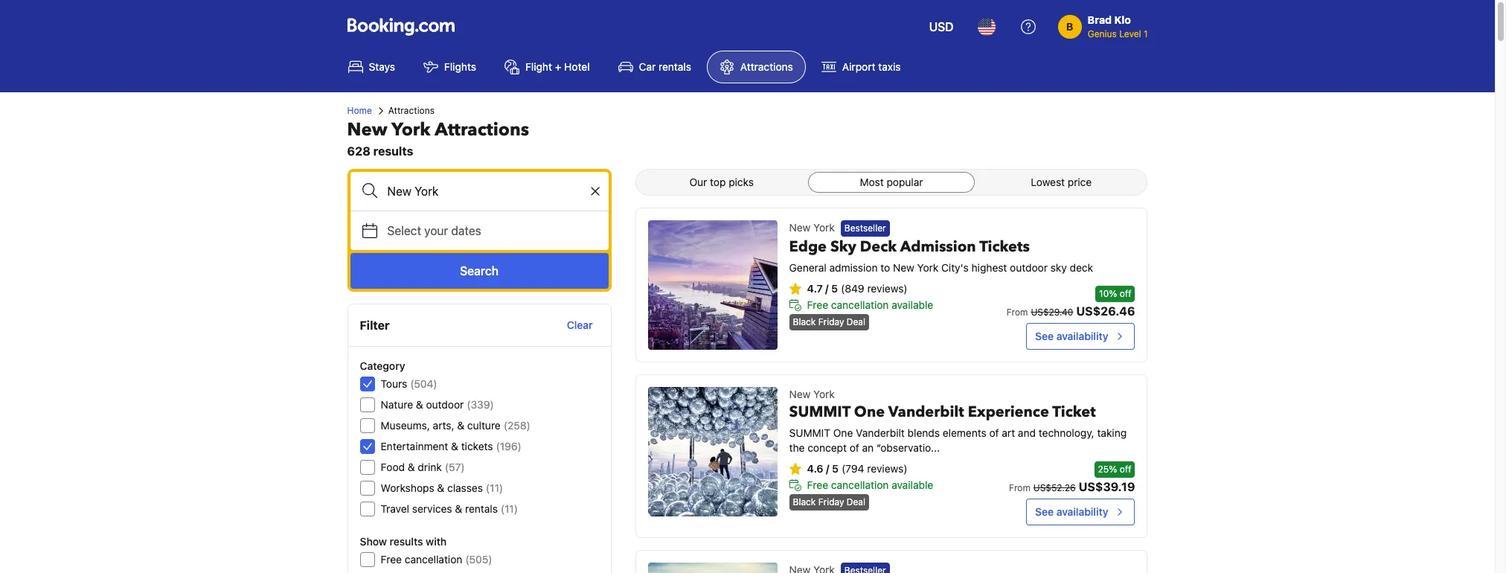 Task type: vqa. For each thing, say whether or not it's contained in the screenshot.
apartment
no



Task type: locate. For each thing, give the bounding box(es) containing it.
popular
[[887, 176, 923, 188]]

flight
[[525, 60, 552, 73]]

0 vertical spatial vanderbilt
[[888, 402, 964, 422]]

outdoor inside edge sky deck admission tickets general admission to new york city's highest outdoor sky deck
[[1010, 261, 1048, 274]]

cancellation down 4.6 / 5 (794 reviews)
[[831, 479, 889, 491]]

1 black friday deal from the top
[[793, 317, 866, 328]]

new right to
[[893, 261, 915, 274]]

free cancellation available
[[807, 299, 933, 311], [807, 479, 933, 491]]

0 vertical spatial results
[[373, 144, 413, 158]]

0 vertical spatial of
[[989, 426, 999, 439]]

1 reviews) from the top
[[867, 282, 908, 295]]

0 vertical spatial cancellation
[[831, 299, 889, 311]]

free down 4.7
[[807, 299, 828, 311]]

summit up concept
[[789, 402, 851, 422]]

4.7 / 5 (849 reviews)
[[807, 282, 908, 295]]

summit
[[789, 402, 851, 422], [789, 426, 831, 439]]

cancellation
[[831, 299, 889, 311], [831, 479, 889, 491], [405, 553, 462, 566]]

1 vertical spatial attractions
[[388, 105, 435, 116]]

see for summit one vanderbilt experience ticket
[[1035, 505, 1054, 518]]

& up (57)
[[451, 440, 458, 452]]

0 vertical spatial free cancellation available
[[807, 299, 933, 311]]

available down edge sky deck admission tickets general admission to new york city's highest outdoor sky deck
[[892, 299, 933, 311]]

see down us$52.26
[[1035, 505, 1054, 518]]

from for vanderbilt
[[1009, 482, 1031, 493]]

1 horizontal spatial outdoor
[[1010, 261, 1048, 274]]

2 available from the top
[[892, 479, 933, 491]]

1 friday from the top
[[818, 317, 844, 328]]

/
[[826, 282, 829, 295], [826, 462, 829, 475]]

(11)
[[486, 482, 503, 494], [501, 502, 518, 515]]

york for new york
[[814, 221, 835, 234]]

york
[[392, 118, 431, 142], [814, 221, 835, 234], [917, 261, 939, 274], [814, 388, 835, 400]]

1 free cancellation available from the top
[[807, 299, 933, 311]]

reviews) down an
[[867, 462, 908, 475]]

the
[[789, 441, 805, 454]]

york right home "link"
[[392, 118, 431, 142]]

0 vertical spatial 5
[[831, 282, 838, 295]]

availability down 25% off from us$52.26 us$39.19
[[1057, 505, 1109, 518]]

1 horizontal spatial attractions
[[435, 118, 529, 142]]

friday for deck
[[818, 317, 844, 328]]

black
[[793, 317, 816, 328], [793, 496, 816, 508]]

with
[[426, 535, 447, 548]]

2 free cancellation available from the top
[[807, 479, 933, 491]]

1 vertical spatial black
[[793, 496, 816, 508]]

0 vertical spatial rentals
[[659, 60, 691, 73]]

& left drink
[[408, 461, 415, 473]]

2 friday from the top
[[818, 496, 844, 508]]

black down 4.7
[[793, 317, 816, 328]]

availability down us$26.46 on the right
[[1057, 330, 1109, 342]]

1 deal from the top
[[847, 317, 866, 328]]

1 vertical spatial 5
[[832, 462, 839, 475]]

(196)
[[496, 440, 522, 452]]

city's
[[942, 261, 969, 274]]

0 vertical spatial one
[[854, 402, 885, 422]]

1 horizontal spatial rentals
[[659, 60, 691, 73]]

0 vertical spatial black
[[793, 317, 816, 328]]

booking.com image
[[347, 18, 454, 36]]

drink
[[418, 461, 442, 473]]

1 vertical spatial free
[[807, 479, 828, 491]]

experience
[[968, 402, 1049, 422]]

0 vertical spatial outdoor
[[1010, 261, 1048, 274]]

1 vertical spatial deal
[[847, 496, 866, 508]]

2 reviews) from the top
[[867, 462, 908, 475]]

/ for deck
[[826, 282, 829, 295]]

outdoor up arts,
[[426, 398, 464, 411]]

0 vertical spatial (11)
[[486, 482, 503, 494]]

from inside 25% off from us$52.26 us$39.19
[[1009, 482, 1031, 493]]

new for new york attractions 628 results
[[347, 118, 388, 142]]

results left with
[[390, 535, 423, 548]]

new inside new york attractions 628 results
[[347, 118, 388, 142]]

blends
[[908, 426, 940, 439]]

new for new york summit one vanderbilt experience ticket summit one vanderbilt blends elements of art and technology, taking the concept of an "observatio...
[[789, 388, 811, 400]]

vanderbilt
[[888, 402, 964, 422], [856, 426, 905, 439]]

1 see availability from the top
[[1035, 330, 1109, 342]]

1 horizontal spatial of
[[989, 426, 999, 439]]

york inside new york summit one vanderbilt experience ticket summit one vanderbilt blends elements of art and technology, taking the concept of an "observatio...
[[814, 388, 835, 400]]

2 see from the top
[[1035, 505, 1054, 518]]

free down 4.6
[[807, 479, 828, 491]]

york up edge
[[814, 221, 835, 234]]

2 horizontal spatial attractions
[[740, 60, 793, 73]]

and
[[1018, 426, 1036, 439]]

(849
[[841, 282, 865, 295]]

lowest
[[1031, 176, 1065, 188]]

deck
[[860, 237, 897, 257]]

off inside 25% off from us$52.26 us$39.19
[[1120, 464, 1132, 475]]

search button
[[350, 253, 608, 289]]

0 vertical spatial black friday deal
[[793, 317, 866, 328]]

cancellation for summit
[[831, 479, 889, 491]]

deal for deck
[[847, 317, 866, 328]]

(11) right classes
[[486, 482, 503, 494]]

black for edge sky deck admission tickets
[[793, 317, 816, 328]]

0 horizontal spatial of
[[850, 441, 859, 454]]

2 vertical spatial attractions
[[435, 118, 529, 142]]

deal down 4.7 / 5 (849 reviews)
[[847, 317, 866, 328]]

1 vertical spatial /
[[826, 462, 829, 475]]

& down (504)
[[416, 398, 423, 411]]

& for outdoor
[[416, 398, 423, 411]]

home link
[[347, 104, 372, 118]]

travel
[[381, 502, 409, 515]]

see availability down the us$29.40
[[1035, 330, 1109, 342]]

1 off from the top
[[1120, 288, 1132, 299]]

attractions
[[740, 60, 793, 73], [388, 105, 435, 116], [435, 118, 529, 142]]

black friday deal down 4.7
[[793, 317, 866, 328]]

new down home
[[347, 118, 388, 142]]

taxis
[[878, 60, 901, 73]]

1 vertical spatial outdoor
[[426, 398, 464, 411]]

nature & outdoor (339)
[[381, 398, 494, 411]]

from left us$52.26
[[1009, 482, 1031, 493]]

one up an
[[854, 402, 885, 422]]

york inside new york attractions 628 results
[[392, 118, 431, 142]]

vanderbilt up the blends
[[888, 402, 964, 422]]

0 vertical spatial friday
[[818, 317, 844, 328]]

york down "admission"
[[917, 261, 939, 274]]

us$29.40
[[1031, 307, 1073, 318]]

0 vertical spatial off
[[1120, 288, 1132, 299]]

edge sky deck admission tickets general admission to new york city's highest outdoor sky deck
[[789, 237, 1093, 274]]

/ for summit
[[826, 462, 829, 475]]

edge sky deck admission tickets image
[[648, 220, 777, 350]]

see for edge sky deck admission tickets
[[1035, 330, 1054, 342]]

airport
[[842, 60, 876, 73]]

results right 628
[[373, 144, 413, 158]]

5
[[831, 282, 838, 295], [832, 462, 839, 475]]

1 summit from the top
[[789, 402, 851, 422]]

5 left (794
[[832, 462, 839, 475]]

summit up 'the'
[[789, 426, 831, 439]]

of left an
[[850, 441, 859, 454]]

friday down 4.7
[[818, 317, 844, 328]]

to
[[881, 261, 890, 274]]

black down 4.6
[[793, 496, 816, 508]]

1 vertical spatial off
[[1120, 464, 1132, 475]]

of
[[989, 426, 999, 439], [850, 441, 859, 454]]

availability for edge sky deck admission tickets
[[1057, 330, 1109, 342]]

car rentals
[[639, 60, 691, 73]]

off right 10%
[[1120, 288, 1132, 299]]

technology,
[[1039, 426, 1095, 439]]

results
[[373, 144, 413, 158], [390, 535, 423, 548]]

5 for deck
[[831, 282, 838, 295]]

1 vertical spatial see availability
[[1035, 505, 1109, 518]]

new up 'the'
[[789, 388, 811, 400]]

free cancellation (505)
[[381, 553, 492, 566]]

1 vertical spatial friday
[[818, 496, 844, 508]]

select
[[387, 224, 421, 237]]

see availability for summit one vanderbilt experience ticket
[[1035, 505, 1109, 518]]

1 vertical spatial cancellation
[[831, 479, 889, 491]]

new up edge
[[789, 221, 811, 234]]

cancellation down with
[[405, 553, 462, 566]]

free down show results with
[[381, 553, 402, 566]]

one up concept
[[833, 426, 853, 439]]

0 vertical spatial see
[[1035, 330, 1054, 342]]

reviews) down to
[[867, 282, 908, 295]]

attractions link
[[707, 51, 806, 83]]

cancellation down 4.7 / 5 (849 reviews)
[[831, 299, 889, 311]]

5 left the (849
[[831, 282, 838, 295]]

black friday deal
[[793, 317, 866, 328], [793, 496, 866, 508]]

from left the us$29.40
[[1007, 307, 1028, 318]]

0 horizontal spatial rentals
[[465, 502, 498, 515]]

5 for summit
[[832, 462, 839, 475]]

0 vertical spatial deal
[[847, 317, 866, 328]]

1 vertical spatial black friday deal
[[793, 496, 866, 508]]

entertainment & tickets (196)
[[381, 440, 522, 452]]

deal down 4.6 / 5 (794 reviews)
[[847, 496, 866, 508]]

friday down 4.6
[[818, 496, 844, 508]]

rentals
[[659, 60, 691, 73], [465, 502, 498, 515]]

1 vertical spatial available
[[892, 479, 933, 491]]

available down '"observatio...'
[[892, 479, 933, 491]]

search
[[460, 264, 499, 278]]

off inside 10% off from us$29.40 us$26.46
[[1120, 288, 1132, 299]]

new inside new york summit one vanderbilt experience ticket summit one vanderbilt blends elements of art and technology, taking the concept of an "observatio...
[[789, 388, 811, 400]]

& down classes
[[455, 502, 462, 515]]

tours (504)
[[381, 377, 437, 390]]

food & drink (57)
[[381, 461, 465, 473]]

Where are you going? search field
[[350, 172, 608, 211]]

outdoor
[[1010, 261, 1048, 274], [426, 398, 464, 411]]

vanderbilt up an
[[856, 426, 905, 439]]

1 vertical spatial see
[[1035, 505, 1054, 518]]

elements
[[943, 426, 987, 439]]

0 vertical spatial attractions
[[740, 60, 793, 73]]

(11) down "(196)" at the left bottom
[[501, 502, 518, 515]]

1 vertical spatial availability
[[1057, 505, 1109, 518]]

0 vertical spatial reviews)
[[867, 282, 908, 295]]

see availability
[[1035, 330, 1109, 342], [1035, 505, 1109, 518]]

availability
[[1057, 330, 1109, 342], [1057, 505, 1109, 518]]

usd button
[[920, 9, 963, 45]]

2 availability from the top
[[1057, 505, 1109, 518]]

0 vertical spatial free
[[807, 299, 828, 311]]

tickets
[[461, 440, 493, 452]]

off right '25%'
[[1120, 464, 1132, 475]]

1 vertical spatial free cancellation available
[[807, 479, 933, 491]]

1 availability from the top
[[1057, 330, 1109, 342]]

2 see availability from the top
[[1035, 505, 1109, 518]]

1 vertical spatial summit
[[789, 426, 831, 439]]

& up travel services & rentals (11)
[[437, 482, 444, 494]]

see availability down us$52.26
[[1035, 505, 1109, 518]]

deck
[[1070, 261, 1093, 274]]

rentals right the car
[[659, 60, 691, 73]]

1 see from the top
[[1035, 330, 1054, 342]]

0 vertical spatial summit
[[789, 402, 851, 422]]

friday
[[818, 317, 844, 328], [818, 496, 844, 508]]

black for summit one vanderbilt experience ticket
[[793, 496, 816, 508]]

sky
[[1051, 261, 1067, 274]]

2 deal from the top
[[847, 496, 866, 508]]

/ right 4.6
[[826, 462, 829, 475]]

1 available from the top
[[892, 299, 933, 311]]

0 horizontal spatial one
[[833, 426, 853, 439]]

from inside 10% off from us$29.40 us$26.46
[[1007, 307, 1028, 318]]

free cancellation available down 4.7 / 5 (849 reviews)
[[807, 299, 933, 311]]

see down the us$29.40
[[1035, 330, 1054, 342]]

& for tickets
[[451, 440, 458, 452]]

2 black from the top
[[793, 496, 816, 508]]

lowest price
[[1031, 176, 1092, 188]]

free for edge sky deck admission tickets
[[807, 299, 828, 311]]

available
[[892, 299, 933, 311], [892, 479, 933, 491]]

0 vertical spatial availability
[[1057, 330, 1109, 342]]

2 black friday deal from the top
[[793, 496, 866, 508]]

0 vertical spatial /
[[826, 282, 829, 295]]

10% off from us$29.40 us$26.46
[[1007, 288, 1135, 318]]

reviews) for one
[[867, 462, 908, 475]]

0 vertical spatial from
[[1007, 307, 1028, 318]]

car rentals link
[[606, 51, 704, 83]]

1 vertical spatial rentals
[[465, 502, 498, 515]]

/ right 4.7
[[826, 282, 829, 295]]

1 vertical spatial from
[[1009, 482, 1031, 493]]

1 vertical spatial results
[[390, 535, 423, 548]]

& for drink
[[408, 461, 415, 473]]

black friday deal down 4.6
[[793, 496, 866, 508]]

show
[[360, 535, 387, 548]]

0 vertical spatial available
[[892, 299, 933, 311]]

york up concept
[[814, 388, 835, 400]]

1 vertical spatial reviews)
[[867, 462, 908, 475]]

new for new york
[[789, 221, 811, 234]]

free cancellation available down 4.6 / 5 (794 reviews)
[[807, 479, 933, 491]]

friday for summit
[[818, 496, 844, 508]]

0 vertical spatial see availability
[[1035, 330, 1109, 342]]

of left art
[[989, 426, 999, 439]]

outdoor left sky
[[1010, 261, 1048, 274]]

rentals down classes
[[465, 502, 498, 515]]

2 summit from the top
[[789, 426, 831, 439]]

1 black from the top
[[793, 317, 816, 328]]

2 off from the top
[[1120, 464, 1132, 475]]



Task type: describe. For each thing, give the bounding box(es) containing it.
summit one vanderbilt experience ticket image
[[648, 387, 777, 517]]

see availability for edge sky deck admission tickets
[[1035, 330, 1109, 342]]

0 horizontal spatial attractions
[[388, 105, 435, 116]]

classes
[[447, 482, 483, 494]]

1 vertical spatial one
[[833, 426, 853, 439]]

workshops & classes (11)
[[381, 482, 503, 494]]

25% off from us$52.26 us$39.19
[[1009, 464, 1135, 493]]

free cancellation available for deck
[[807, 299, 933, 311]]

1
[[1144, 28, 1148, 39]]

new inside edge sky deck admission tickets general admission to new york city's highest outdoor sky deck
[[893, 261, 915, 274]]

"observatio...
[[877, 441, 940, 454]]

us$26.46
[[1076, 304, 1135, 318]]

food
[[381, 461, 405, 473]]

black friday deal for summit
[[793, 496, 866, 508]]

new york summit one vanderbilt experience ticket summit one vanderbilt blends elements of art and technology, taking the concept of an "observatio...
[[789, 388, 1127, 454]]

4.6 / 5 (794 reviews)
[[807, 462, 908, 475]]

sky
[[831, 237, 856, 257]]

from for tickets
[[1007, 307, 1028, 318]]

reviews) for admission
[[867, 282, 908, 295]]

1 horizontal spatial one
[[854, 402, 885, 422]]

(258)
[[504, 419, 530, 432]]

flights
[[444, 60, 476, 73]]

10%
[[1099, 288, 1117, 299]]

workshops
[[381, 482, 434, 494]]

flights link
[[411, 51, 489, 83]]

+
[[555, 60, 561, 73]]

admission
[[829, 261, 878, 274]]

available for one
[[892, 479, 933, 491]]

4.7
[[807, 282, 823, 295]]

cancellation for deck
[[831, 299, 889, 311]]

culture
[[467, 419, 501, 432]]

filter
[[360, 319, 390, 332]]

services
[[412, 502, 452, 515]]

off for edge sky deck admission tickets
[[1120, 288, 1132, 299]]

(504)
[[410, 377, 437, 390]]

york for new york attractions 628 results
[[392, 118, 431, 142]]

hotel
[[564, 60, 590, 73]]

flight + hotel
[[525, 60, 590, 73]]

4.6
[[807, 462, 824, 475]]

25%
[[1098, 464, 1117, 475]]

edge
[[789, 237, 827, 257]]

& right arts,
[[457, 419, 465, 432]]

airport taxis
[[842, 60, 901, 73]]

(794
[[842, 462, 864, 475]]

show results with
[[360, 535, 447, 548]]

our top picks
[[690, 176, 754, 188]]

arts,
[[433, 419, 454, 432]]

off for summit one vanderbilt experience ticket
[[1120, 464, 1132, 475]]

bestseller
[[845, 223, 886, 234]]

brad
[[1088, 13, 1112, 26]]

new york
[[789, 221, 835, 234]]

highest
[[972, 261, 1007, 274]]

stays
[[369, 60, 395, 73]]

our
[[690, 176, 707, 188]]

stays link
[[335, 51, 408, 83]]

black friday deal for deck
[[793, 317, 866, 328]]

home
[[347, 105, 372, 116]]

entertainment
[[381, 440, 448, 452]]

available for admission
[[892, 299, 933, 311]]

2 vertical spatial free
[[381, 553, 402, 566]]

your
[[424, 224, 448, 237]]

0 horizontal spatial outdoor
[[426, 398, 464, 411]]

tours
[[381, 377, 407, 390]]

top
[[710, 176, 726, 188]]

most
[[860, 176, 884, 188]]

admission
[[900, 237, 976, 257]]

your account menu brad klo genius level 1 element
[[1058, 7, 1154, 41]]

picks
[[729, 176, 754, 188]]

2 vertical spatial cancellation
[[405, 553, 462, 566]]

york inside edge sky deck admission tickets general admission to new york city's highest outdoor sky deck
[[917, 261, 939, 274]]

general
[[789, 261, 827, 274]]

york for new york summit one vanderbilt experience ticket summit one vanderbilt blends elements of art and technology, taking the concept of an "observatio...
[[814, 388, 835, 400]]

klo
[[1115, 13, 1131, 26]]

airport taxis link
[[809, 51, 914, 83]]

attractions inside new york attractions 628 results
[[435, 118, 529, 142]]

an
[[862, 441, 874, 454]]

taking
[[1097, 426, 1127, 439]]

b
[[1066, 20, 1074, 33]]

1 vertical spatial of
[[850, 441, 859, 454]]

us$52.26
[[1034, 482, 1076, 493]]

museums,
[[381, 419, 430, 432]]

rentals inside car rentals link
[[659, 60, 691, 73]]

price
[[1068, 176, 1092, 188]]

usd
[[929, 20, 954, 33]]

brad klo genius level 1
[[1088, 13, 1148, 39]]

nature
[[381, 398, 413, 411]]

deal for summit
[[847, 496, 866, 508]]

results inside new york attractions 628 results
[[373, 144, 413, 158]]

clear
[[567, 319, 593, 331]]

select your dates
[[387, 224, 481, 237]]

1 vertical spatial vanderbilt
[[856, 426, 905, 439]]

(505)
[[465, 553, 492, 566]]

new york attractions 628 results
[[347, 118, 529, 158]]

level
[[1119, 28, 1141, 39]]

clear button
[[561, 312, 599, 339]]

dates
[[451, 224, 481, 237]]

free cancellation available for summit
[[807, 479, 933, 491]]

museums, arts, & culture (258)
[[381, 419, 530, 432]]

availability for summit one vanderbilt experience ticket
[[1057, 505, 1109, 518]]

ticket
[[1053, 402, 1096, 422]]

free for summit one vanderbilt experience ticket
[[807, 479, 828, 491]]

(57)
[[445, 461, 465, 473]]

60 min sightseeing cruise on a yacht to view the statue of liberty image
[[648, 563, 777, 573]]

tickets
[[980, 237, 1030, 257]]

1 vertical spatial (11)
[[501, 502, 518, 515]]

628
[[347, 144, 371, 158]]

genius
[[1088, 28, 1117, 39]]

& for classes
[[437, 482, 444, 494]]



